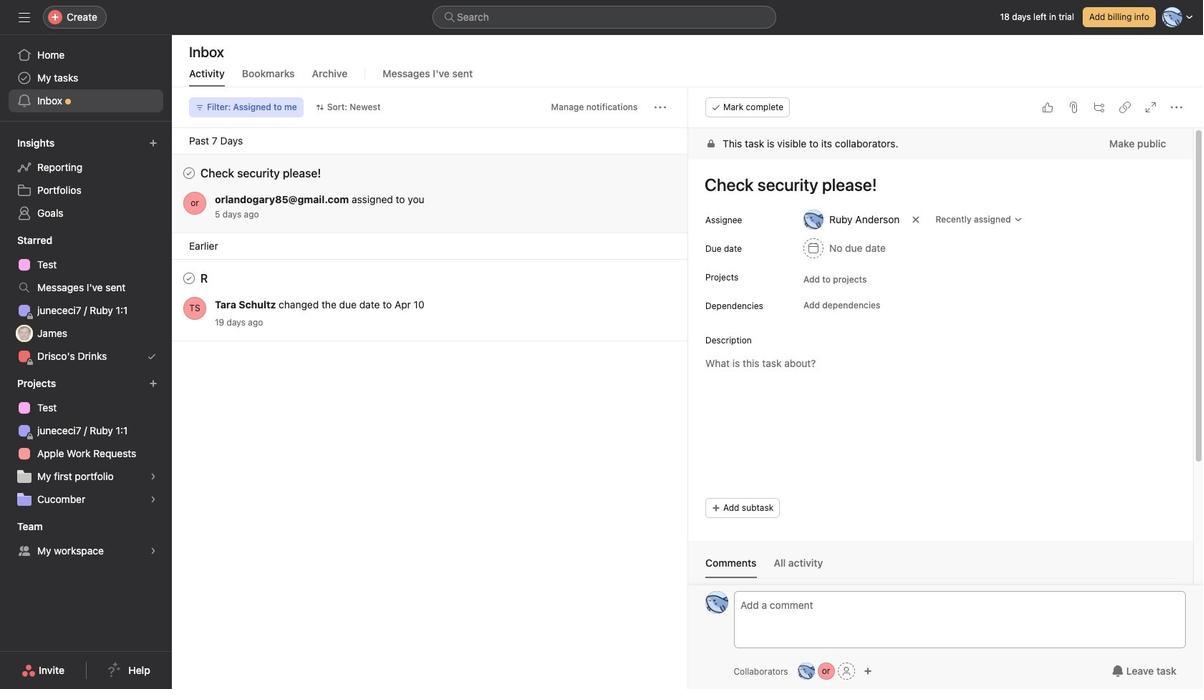 Task type: vqa. For each thing, say whether or not it's contained in the screenshot.
create "dropdown button"
no



Task type: locate. For each thing, give the bounding box(es) containing it.
copy task link image
[[1119, 102, 1130, 113]]

tab list inside 'check security please!' 'dialog'
[[705, 556, 1175, 579]]

0 vertical spatial open user profile image
[[183, 192, 206, 215]]

full screen image
[[1145, 102, 1156, 113]]

2 open user profile image from the top
[[183, 297, 206, 320]]

open user profile image
[[183, 192, 206, 215], [183, 297, 206, 320]]

0 likes. click to like this task image
[[1041, 102, 1053, 113]]

add or remove collaborators image left add or remove collaborators image
[[798, 663, 815, 680]]

attachments: add a file to this task, check security please! image
[[1067, 102, 1079, 113]]

add subtask image
[[1093, 102, 1104, 113]]

open user profile image
[[705, 592, 728, 615]]

sort: newest image
[[316, 103, 324, 112]]

global element
[[0, 35, 172, 121]]

1 vertical spatial open user profile image
[[183, 297, 206, 320]]

teams element
[[0, 514, 172, 566]]

main content
[[688, 128, 1193, 690]]

more actions image
[[654, 102, 666, 113]]

Task Name text field
[[695, 168, 1175, 201]]

starred element
[[0, 228, 172, 371]]

see details, cucomber image
[[149, 496, 158, 504]]

list box
[[433, 6, 776, 29]]

new project or portfolio image
[[149, 380, 158, 388]]

add or remove collaborators image right add or remove collaborators image
[[864, 668, 872, 676]]

tab list
[[705, 556, 1175, 579]]

1 open user profile image from the top
[[183, 192, 206, 215]]

new insights image
[[149, 139, 158, 148]]

add or remove collaborators image
[[798, 663, 815, 680], [864, 668, 872, 676]]



Task type: describe. For each thing, give the bounding box(es) containing it.
more actions for this task image
[[1170, 102, 1182, 113]]

0 horizontal spatial add or remove collaborators image
[[798, 663, 815, 680]]

remove assignee image
[[912, 216, 920, 224]]

1 horizontal spatial add or remove collaborators image
[[864, 668, 872, 676]]

projects element
[[0, 371, 172, 514]]

main content inside 'check security please!' 'dialog'
[[688, 128, 1193, 690]]

see details, my workspace image
[[149, 547, 158, 556]]

add or remove collaborators image
[[818, 663, 835, 680]]

see details, my first portfolio image
[[149, 473, 158, 481]]

check security please! dialog
[[688, 87, 1203, 690]]

insights element
[[0, 130, 172, 228]]

hide sidebar image
[[19, 11, 30, 23]]



